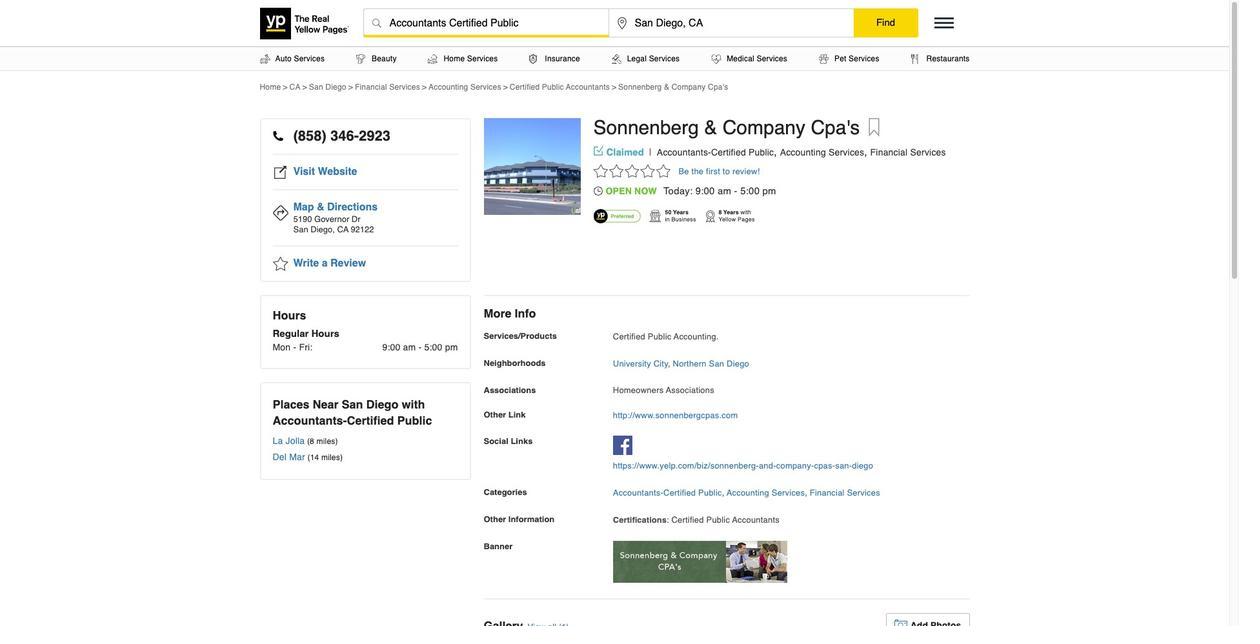 Task type: locate. For each thing, give the bounding box(es) containing it.
san
[[309, 83, 323, 92], [293, 225, 308, 234], [709, 359, 725, 369], [342, 398, 363, 411]]

1 horizontal spatial pm
[[763, 185, 777, 196]]

& down the legal services
[[664, 83, 670, 92]]

0 horizontal spatial cpa's
[[708, 83, 729, 92]]

del mar link
[[273, 452, 305, 462]]

1 vertical spatial &
[[705, 116, 718, 139]]

public inside places near san diego with accountants-certified public
[[397, 414, 432, 427]]

Where? text field
[[609, 9, 854, 37]]

accountants-certified public , accounting services , financial services
[[657, 147, 946, 158], [613, 488, 881, 498]]

financial services link
[[355, 83, 420, 92], [871, 147, 946, 158], [810, 488, 881, 498]]

& inside breadcrumbs navigation
[[664, 83, 670, 92]]

accountants-certified public , accounting services , financial services down https://www.yelp.com/biz/sonnenberg-and-company-cpas-san-diego
[[613, 488, 881, 498]]

0 horizontal spatial associations
[[484, 385, 536, 395]]

link
[[509, 410, 526, 419]]

browse restaurants image
[[912, 54, 919, 64]]

sonnenberg & company cpa's
[[619, 83, 729, 92], [594, 116, 860, 139]]

with
[[741, 209, 752, 216], [402, 398, 425, 411]]

0 horizontal spatial yp image
[[649, 209, 662, 224]]

0 vertical spatial cpa's
[[708, 83, 729, 92]]

1 horizontal spatial years
[[724, 209, 739, 216]]

today:
[[664, 185, 693, 196]]

university
[[613, 359, 651, 369]]

0 horizontal spatial pm
[[445, 342, 458, 353]]

breadcrumbs navigation
[[260, 82, 970, 92]]

pages
[[738, 216, 755, 223]]

accountants- inside accountants-certified public , accounting services , financial services
[[657, 147, 712, 158]]

associations
[[484, 385, 536, 395], [666, 385, 715, 395]]

0 vertical spatial sonnenberg & company cpa's
[[619, 83, 729, 92]]

accounting services link
[[429, 83, 501, 92], [780, 147, 865, 158], [727, 488, 805, 498]]

http://www.sonnenbergcpas.com
[[613, 410, 738, 420]]

services
[[294, 54, 325, 63], [467, 54, 498, 63], [649, 54, 680, 63], [757, 54, 788, 63], [849, 54, 880, 63]]

1 yp image from the left
[[649, 209, 662, 224]]

sonnenberg up the claimed
[[594, 116, 699, 139]]

mon
[[273, 342, 291, 353]]

2 vertical spatial accountants-
[[613, 488, 664, 498]]

san right near
[[342, 398, 363, 411]]

2 vertical spatial &
[[317, 201, 324, 213]]

visit
[[293, 166, 315, 178]]

certified inside breadcrumbs navigation
[[510, 83, 540, 92]]

1 vertical spatial diego
[[727, 359, 750, 369]]

1 vertical spatial other
[[484, 515, 506, 524]]

0 horizontal spatial ca
[[290, 83, 301, 92]]

1 vertical spatial hours
[[312, 328, 340, 339]]

1 vertical spatial 5:00
[[425, 342, 443, 353]]

hours up regular
[[273, 309, 306, 322]]

associations down northern
[[666, 385, 715, 395]]

accountants
[[566, 83, 610, 92], [733, 515, 780, 525]]

0 vertical spatial company
[[672, 83, 706, 92]]

near
[[313, 398, 339, 411]]

1 associations from the left
[[484, 385, 536, 395]]

3 services from the left
[[649, 54, 680, 63]]

accountants-certified public link for bottom accounting services link
[[613, 488, 722, 498]]

company down the legal services
[[672, 83, 706, 92]]

miles) right the (8
[[317, 437, 338, 446]]

san right northern
[[709, 359, 725, 369]]

diego,
[[311, 225, 335, 234]]

accountants-certified public link
[[657, 147, 774, 158], [613, 488, 722, 498]]

yp image left in at the right of page
[[649, 209, 662, 224]]

san down 5190
[[293, 225, 308, 234]]

1 horizontal spatial 5:00
[[741, 185, 760, 196]]

1 vertical spatial ca
[[337, 225, 349, 234]]

5 services from the left
[[849, 54, 880, 63]]

0 vertical spatial accountants-certified public , accounting services , financial services
[[657, 147, 946, 158]]

ca
[[290, 83, 301, 92], [337, 225, 349, 234]]

1 vertical spatial cpa's
[[811, 116, 860, 139]]

2 yp image from the left
[[705, 209, 716, 224]]

accountants- for bottom accounting services link accountants-certified public link
[[613, 488, 664, 498]]

1 horizontal spatial &
[[664, 83, 670, 92]]

miles)
[[317, 437, 338, 446], [322, 453, 343, 462]]

associations up other link
[[484, 385, 536, 395]]

services right pet
[[849, 54, 880, 63]]

sonnenberg & company cpa's inside breadcrumbs navigation
[[619, 83, 729, 92]]

accountants- up "certifications"
[[613, 488, 664, 498]]

other information
[[484, 515, 555, 524]]

the
[[692, 167, 704, 176]]

1 horizontal spatial cpa's
[[811, 116, 860, 139]]

jolla
[[286, 436, 305, 446]]

accountants-certified public link up first
[[657, 147, 774, 158]]

with down 9:00 am - 5:00 pm
[[402, 398, 425, 411]]

social links
[[484, 437, 533, 446]]

2 services from the left
[[467, 54, 498, 63]]

accountants-certified public , accounting services , financial services up review!
[[657, 147, 946, 158]]

sonnenberg down legal
[[619, 83, 662, 92]]

certifications
[[613, 515, 667, 525]]

certified inside accountants-certified public , accounting services , financial services
[[712, 147, 746, 158]]

certified public accountants link
[[510, 83, 610, 92]]

a
[[322, 258, 328, 269]]

0 horizontal spatial hours
[[273, 309, 306, 322]]

diego right ca link
[[326, 83, 347, 92]]

diego right northern
[[727, 359, 750, 369]]

1 vertical spatial sonnenberg & company cpa's
[[594, 116, 860, 139]]

browse auto services image
[[260, 54, 270, 64]]

yp image
[[649, 209, 662, 224], [705, 209, 716, 224]]

https://www.yelp.com/biz/sonnenberg-
[[613, 461, 759, 471]]

accountants-certified public link up : certified
[[613, 488, 722, 498]]

accountants- inside places near san diego with accountants-certified public
[[273, 414, 347, 427]]

services right medical
[[757, 54, 788, 63]]

2 vertical spatial financial services link
[[810, 488, 881, 498]]

& up first
[[705, 116, 718, 139]]

1 vertical spatial miles)
[[322, 453, 343, 462]]

auto services
[[275, 54, 325, 63]]

northern san diego link
[[673, 359, 750, 369]]

0 vertical spatial financial services link
[[355, 83, 420, 92]]

sonnenberg inside breadcrumbs navigation
[[619, 83, 662, 92]]

ca link
[[290, 83, 301, 92]]

0 horizontal spatial diego
[[326, 83, 347, 92]]

0 vertical spatial accounting services link
[[429, 83, 501, 92]]

1 vertical spatial sonnenberg
[[594, 116, 699, 139]]

ca right home
[[290, 83, 301, 92]]

0 vertical spatial diego
[[326, 83, 347, 92]]

accountants- up be
[[657, 147, 712, 158]]

review
[[331, 258, 366, 269]]

https://www.yelp.com/biz/sonnenberg-and-company-cpas-san-diego link
[[613, 460, 970, 473]]

yp image for yellow pages
[[705, 209, 716, 224]]

be
[[679, 167, 690, 176]]

miles) right (14 on the left of the page
[[322, 453, 343, 462]]

1 vertical spatial financial
[[871, 147, 908, 158]]

4 services from the left
[[757, 54, 788, 63]]

1 horizontal spatial accountants
[[733, 515, 780, 525]]

years inside 8 years with yellow pages
[[724, 209, 739, 216]]

sonnenberg
[[619, 83, 662, 92], [594, 116, 699, 139]]

0 vertical spatial financial
[[355, 83, 387, 92]]

1 other from the top
[[484, 410, 506, 419]]

financial inside accountants-certified public , accounting services , financial services
[[871, 147, 908, 158]]

years for business
[[673, 209, 689, 216]]

1 vertical spatial accountants-certified public , accounting services , financial services
[[613, 488, 881, 498]]

visit website
[[293, 166, 357, 178]]

hours up 'fri:'
[[312, 328, 340, 339]]

accountants down insurance
[[566, 83, 610, 92]]

diego
[[326, 83, 347, 92], [727, 359, 750, 369], [366, 398, 399, 411]]

dr
[[352, 214, 361, 224]]

accountants down and-
[[733, 515, 780, 525]]

legal services
[[627, 54, 680, 63]]

company up review!
[[723, 116, 806, 139]]

1 horizontal spatial yp image
[[705, 209, 716, 224]]

: certified
[[667, 515, 704, 525]]

2 horizontal spatial financial
[[871, 147, 908, 158]]

&
[[664, 83, 670, 92], [705, 116, 718, 139], [317, 201, 324, 213]]

home
[[444, 54, 465, 63]]

-
[[735, 185, 738, 196], [293, 342, 297, 353], [419, 342, 422, 353]]

find button
[[854, 8, 919, 37]]

to
[[723, 167, 730, 176]]

0 horizontal spatial accountants
[[566, 83, 610, 92]]

ca inside breadcrumbs navigation
[[290, 83, 301, 92]]

other up banner
[[484, 515, 506, 524]]

services right home
[[467, 54, 498, 63]]

,
[[774, 147, 777, 158], [865, 147, 868, 158], [669, 359, 671, 369], [722, 488, 725, 498], [805, 488, 808, 498]]

del
[[273, 452, 287, 462]]

1 horizontal spatial ca
[[337, 225, 349, 234]]

0 horizontal spatial company
[[672, 83, 706, 92]]

1 horizontal spatial associations
[[666, 385, 715, 395]]

in
[[665, 216, 670, 223]]

1 vertical spatial accountants-certified public link
[[613, 488, 722, 498]]

1 horizontal spatial 9:00
[[696, 185, 715, 196]]

2 associations from the left
[[666, 385, 715, 395]]

0 horizontal spatial years
[[673, 209, 689, 216]]

san right ca link
[[309, 83, 323, 92]]

cpa's inside breadcrumbs navigation
[[708, 83, 729, 92]]

2 other from the top
[[484, 515, 506, 524]]

years inside 50 years in business
[[673, 209, 689, 216]]

social
[[484, 437, 509, 446]]

with up pages
[[741, 209, 752, 216]]

services right legal
[[649, 54, 680, 63]]

2 years from the left
[[724, 209, 739, 216]]

ca down governor
[[337, 225, 349, 234]]

sonnenberg & company cpa's down the legal services
[[619, 83, 729, 92]]

& up governor
[[317, 201, 324, 213]]

0 vertical spatial accountants-certified public link
[[657, 147, 774, 158]]

0 vertical spatial other
[[484, 410, 506, 419]]

map
[[293, 201, 314, 213]]

browse pet services image
[[819, 54, 829, 64]]

1 years from the left
[[673, 209, 689, 216]]

1 vertical spatial company
[[723, 116, 806, 139]]

years up business
[[673, 209, 689, 216]]

1 vertical spatial with
[[402, 398, 425, 411]]

1 vertical spatial financial services link
[[871, 147, 946, 158]]

1 horizontal spatial diego
[[366, 398, 399, 411]]

2 vertical spatial diego
[[366, 398, 399, 411]]

sonnenberg & company cpa's up the to
[[594, 116, 860, 139]]

yp image left 8
[[705, 209, 716, 224]]

browse legal services image
[[612, 54, 622, 64]]

0 vertical spatial accountants
[[566, 83, 610, 92]]

0 horizontal spatial &
[[317, 201, 324, 213]]

accountants- up the (8
[[273, 414, 347, 427]]

browse home services image
[[428, 54, 438, 64]]

0 vertical spatial with
[[741, 209, 752, 216]]

regular hours
[[273, 328, 340, 339]]

0 horizontal spatial 9:00
[[383, 342, 401, 353]]

1 horizontal spatial financial
[[810, 488, 845, 498]]

home
[[260, 83, 281, 92]]

links
[[511, 437, 533, 446]]

1 vertical spatial am
[[403, 342, 416, 353]]

pm
[[763, 185, 777, 196], [445, 342, 458, 353]]

0 vertical spatial sonnenberg
[[619, 83, 662, 92]]

.
[[717, 332, 719, 342]]

pet services
[[835, 54, 880, 63]]

years up yellow
[[724, 209, 739, 216]]

services right auto
[[294, 54, 325, 63]]

0 vertical spatial am
[[718, 185, 732, 196]]

1 vertical spatial accountants-
[[273, 414, 347, 427]]

1 horizontal spatial with
[[741, 209, 752, 216]]

public inside accountants-certified public , accounting services , financial services
[[749, 147, 774, 158]]

50
[[665, 209, 672, 216]]

the real yellow pages logo image
[[260, 8, 350, 39]]

0 vertical spatial accountants-
[[657, 147, 712, 158]]

0 vertical spatial ca
[[290, 83, 301, 92]]

0 horizontal spatial financial
[[355, 83, 387, 92]]

2 horizontal spatial diego
[[727, 359, 750, 369]]

0 vertical spatial &
[[664, 83, 670, 92]]

other left link
[[484, 410, 506, 419]]

1 services from the left
[[294, 54, 325, 63]]

browse insurance image
[[530, 54, 537, 64]]

accounting
[[429, 83, 468, 92], [780, 147, 826, 158], [674, 332, 717, 342], [727, 488, 770, 498]]

diego right near
[[366, 398, 399, 411]]

be the first to review!
[[679, 167, 760, 176]]

insurance
[[545, 54, 580, 63]]

financial services link for accounting services link to the middle
[[871, 147, 946, 158]]

1 vertical spatial 9:00
[[383, 342, 401, 353]]

2 vertical spatial financial
[[810, 488, 845, 498]]

accountants-
[[657, 147, 712, 158], [273, 414, 347, 427], [613, 488, 664, 498]]

0 horizontal spatial with
[[402, 398, 425, 411]]

services/products
[[484, 331, 557, 341]]



Task type: describe. For each thing, give the bounding box(es) containing it.
homeowners
[[613, 385, 664, 395]]

information
[[509, 515, 555, 524]]

certified public accounting .
[[613, 332, 719, 342]]

(858) 346-2923 link
[[273, 119, 458, 155]]

restaurants
[[927, 54, 970, 63]]

0 horizontal spatial am
[[403, 342, 416, 353]]

1 vertical spatial pm
[[445, 342, 458, 353]]

years for yellow
[[724, 209, 739, 216]]

financial services link for bottom accounting services link
[[810, 488, 881, 498]]

services for pet services
[[849, 54, 880, 63]]

beauty
[[372, 54, 397, 63]]

accountants inside breadcrumbs navigation
[[566, 83, 610, 92]]

northern
[[673, 359, 707, 369]]

financial inside breadcrumbs navigation
[[355, 83, 387, 92]]

other for other information
[[484, 515, 506, 524]]

write
[[293, 258, 319, 269]]

1 horizontal spatial am
[[718, 185, 732, 196]]

services for medical services
[[757, 54, 788, 63]]

mar
[[289, 452, 305, 462]]

0 horizontal spatial -
[[293, 342, 297, 353]]

diego
[[853, 461, 874, 471]]

legal
[[627, 54, 647, 63]]

Find a business text field
[[364, 9, 609, 37]]

yellow
[[719, 216, 736, 223]]

financial for accounting services link to the middle
[[871, 147, 908, 158]]

0 horizontal spatial 5:00
[[425, 342, 443, 353]]

open
[[606, 186, 632, 196]]

san diego
[[309, 83, 347, 92]]

1 horizontal spatial company
[[723, 116, 806, 139]]

(8
[[307, 437, 314, 446]]

2 horizontal spatial -
[[735, 185, 738, 196]]

5190
[[293, 214, 312, 224]]

browse beauty image
[[356, 54, 365, 64]]

public inside breadcrumbs navigation
[[542, 83, 564, 92]]

1 vertical spatial accounting services link
[[780, 147, 865, 158]]

review!
[[733, 167, 760, 176]]

1 vertical spatial accountants
[[733, 515, 780, 525]]

9:00 am - 5:00 pm
[[383, 342, 458, 353]]

city
[[654, 359, 669, 369]]

(858)
[[293, 128, 327, 144]]

places near san diego with accountants-certified public
[[273, 398, 432, 427]]

write a review
[[293, 258, 366, 269]]

website
[[318, 166, 357, 178]]

home services
[[444, 54, 498, 63]]

accountants- for accountants-certified public link for accounting services link to the middle
[[657, 147, 712, 158]]

0 vertical spatial hours
[[273, 309, 306, 322]]

company inside breadcrumbs navigation
[[672, 83, 706, 92]]

university city , northern san diego
[[613, 359, 750, 369]]

cpas-
[[815, 461, 836, 471]]

ca inside map & directions 5190 governor dr san diego, ca 92122
[[337, 225, 349, 234]]

san inside map & directions 5190 governor dr san diego, ca 92122
[[293, 225, 308, 234]]

find
[[877, 17, 896, 28]]

financial for bottom accounting services link
[[810, 488, 845, 498]]

san-
[[836, 461, 853, 471]]

regular
[[273, 328, 309, 339]]

home link
[[260, 83, 281, 92]]

diego inside places near san diego with accountants-certified public
[[366, 398, 399, 411]]

san diego link
[[309, 83, 347, 92]]

claimed
[[607, 147, 644, 158]]

0 vertical spatial pm
[[763, 185, 777, 196]]

browse medical services image
[[712, 54, 722, 64]]

services for home services
[[467, 54, 498, 63]]

other link
[[484, 410, 526, 419]]

(858) 346-2923
[[293, 128, 391, 144]]

and-
[[759, 461, 777, 471]]

0 vertical spatial miles)
[[317, 437, 338, 446]]

(14
[[308, 453, 319, 462]]

0 vertical spatial 9:00
[[696, 185, 715, 196]]

san inside breadcrumbs navigation
[[309, 83, 323, 92]]

0 vertical spatial 5:00
[[741, 185, 760, 196]]

346-
[[331, 128, 359, 144]]

8
[[719, 209, 722, 216]]

1 horizontal spatial -
[[419, 342, 422, 353]]

neighborhoods
[[484, 358, 546, 368]]

with inside places near san diego with accountants-certified public
[[402, 398, 425, 411]]

directions
[[327, 201, 378, 213]]

2923
[[359, 128, 391, 144]]

other for other link
[[484, 410, 506, 419]]

map & directions 5190 governor dr san diego, ca 92122
[[293, 201, 378, 234]]

categories
[[484, 488, 527, 497]]

2 vertical spatial accounting services link
[[727, 488, 805, 498]]

now
[[635, 186, 657, 196]]

visit website link
[[273, 155, 458, 190]]

accountants-certified public link for accounting services link to the middle
[[657, 147, 774, 158]]

places
[[273, 398, 310, 411]]

2 horizontal spatial &
[[705, 116, 718, 139]]

services for legal services
[[649, 54, 680, 63]]

http://www.sonnenbergcpas.com link
[[613, 410, 738, 420]]

financial services
[[355, 83, 420, 92]]

pet
[[835, 54, 847, 63]]

certified inside places near san diego with accountants-certified public
[[347, 414, 394, 427]]

accounting inside accountants-certified public , accounting services , financial services
[[780, 147, 826, 158]]

homeowners associations
[[613, 385, 715, 395]]

yp image for in business
[[649, 209, 662, 224]]

more
[[484, 307, 512, 320]]

accounting inside breadcrumbs navigation
[[429, 83, 468, 92]]

medical
[[727, 54, 755, 63]]

certifications : certified public accountants
[[613, 515, 780, 525]]

yp preferred image
[[594, 209, 642, 223]]

medical services
[[727, 54, 788, 63]]

& inside map & directions 5190 governor dr san diego, ca 92122
[[317, 201, 324, 213]]

san inside places near san diego with accountants-certified public
[[342, 398, 363, 411]]

auto
[[275, 54, 292, 63]]

more info
[[484, 307, 536, 320]]

diego inside breadcrumbs navigation
[[326, 83, 347, 92]]

1 horizontal spatial hours
[[312, 328, 340, 339]]

fri:
[[299, 342, 313, 353]]

write a review link
[[273, 247, 458, 281]]

university city link
[[613, 359, 669, 369]]

50 years in business
[[665, 209, 697, 223]]

92122
[[351, 225, 374, 234]]

open now today: 9:00 am - 5:00 pm
[[606, 185, 777, 196]]

la jolla (8 miles) del mar (14 miles)
[[273, 436, 343, 462]]

https://www.yelp.com/biz/sonnenberg-and-company-cpas-san-diego
[[613, 461, 874, 471]]

services for auto services
[[294, 54, 325, 63]]

info
[[515, 307, 536, 320]]

banner
[[484, 541, 513, 551]]

certified public accountants
[[510, 83, 610, 92]]

mon - fri:
[[273, 342, 313, 353]]

accounting services
[[429, 83, 501, 92]]

with inside 8 years with yellow pages
[[741, 209, 752, 216]]



Task type: vqa. For each thing, say whether or not it's contained in the screenshot.
Accountants- to the middle
yes



